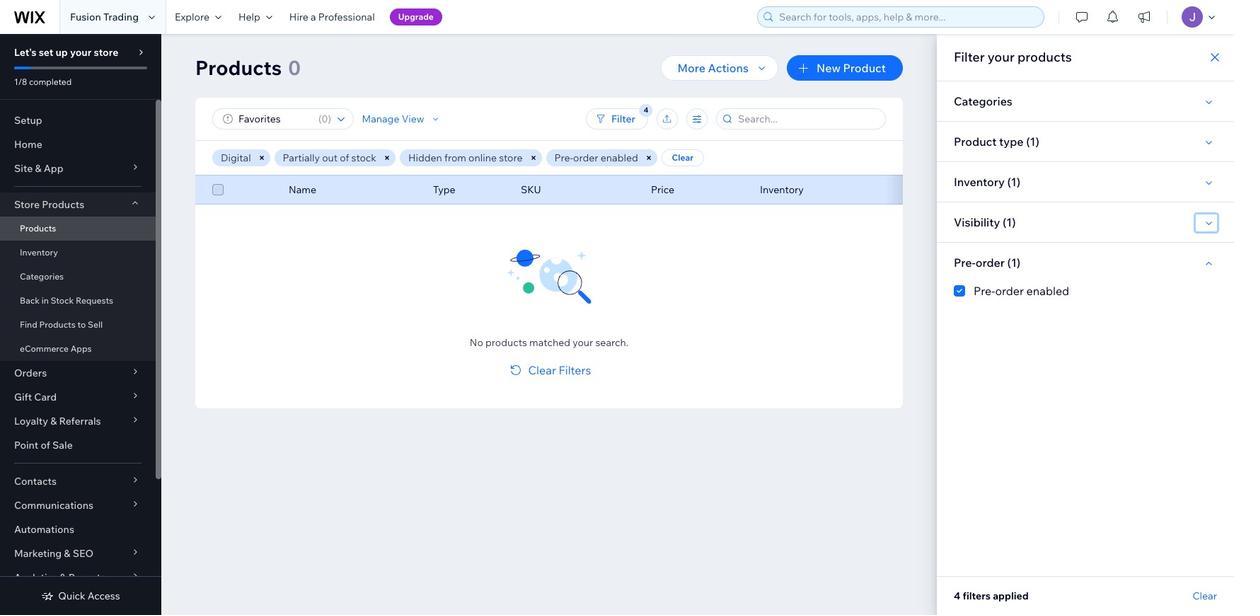 Task type: vqa. For each thing, say whether or not it's contained in the screenshot.
the "&" within the Site & App popup button
yes



Task type: locate. For each thing, give the bounding box(es) containing it.
loyalty & referrals button
[[0, 409, 156, 433]]

store
[[94, 46, 118, 59], [499, 151, 523, 164]]

0 horizontal spatial clear button
[[662, 149, 704, 166]]

2 horizontal spatial inventory
[[954, 175, 1005, 189]]

order down pre-order (1)
[[996, 284, 1024, 298]]

your
[[70, 46, 92, 59], [988, 49, 1015, 65], [573, 336, 593, 349]]

setup
[[14, 114, 42, 127]]

enabled
[[601, 151, 638, 164], [1027, 284, 1070, 298]]

order
[[573, 151, 599, 164], [976, 256, 1005, 270], [996, 284, 1024, 298]]

new product
[[817, 61, 886, 75]]

fusion trading
[[70, 11, 139, 23]]

access
[[88, 590, 120, 602]]

view
[[402, 113, 425, 125]]

site & app button
[[0, 156, 156, 181]]

pre-order (1)
[[954, 256, 1021, 270]]

1 vertical spatial of
[[41, 439, 50, 452]]

clear inside button
[[672, 152, 694, 163]]

Search... field
[[734, 109, 881, 129]]

0 vertical spatial order
[[573, 151, 599, 164]]

0 for products 0
[[288, 55, 301, 80]]

your for store
[[70, 46, 92, 59]]

categories inside sidebar element
[[20, 271, 64, 282]]

site & app
[[14, 162, 63, 175]]

marketing
[[14, 547, 62, 560]]

0 horizontal spatial your
[[70, 46, 92, 59]]

filter your products
[[954, 49, 1072, 65]]

back
[[20, 295, 40, 306]]

of
[[340, 151, 349, 164], [41, 439, 50, 452]]

product
[[843, 61, 886, 75], [954, 135, 997, 149]]

analytics
[[14, 571, 57, 584]]

& for loyalty
[[50, 415, 57, 428]]

1 vertical spatial enabled
[[1027, 284, 1070, 298]]

products 0
[[195, 55, 301, 80]]

analytics & reports
[[14, 571, 106, 584]]

clear filters
[[528, 363, 591, 377]]

1 horizontal spatial your
[[573, 336, 593, 349]]

0 up partially out of stock
[[322, 113, 328, 125]]

pre-
[[555, 151, 573, 164], [954, 256, 976, 270], [974, 284, 996, 298]]

filter inside button
[[612, 113, 636, 125]]

(1) down type
[[1008, 175, 1021, 189]]

1 horizontal spatial clear
[[672, 152, 694, 163]]

0 vertical spatial clear
[[672, 152, 694, 163]]

no products matched your search.
[[470, 336, 629, 349]]

& right "loyalty"
[[50, 415, 57, 428]]

1 vertical spatial store
[[499, 151, 523, 164]]

0 vertical spatial products
[[1018, 49, 1072, 65]]

find products to sell
[[20, 319, 103, 330]]

point of sale
[[14, 439, 73, 452]]

find products to sell link
[[0, 313, 156, 337]]

categories link
[[0, 265, 156, 289]]

home
[[14, 138, 42, 151]]

store right online
[[499, 151, 523, 164]]

categories up product type (1)
[[954, 94, 1013, 108]]

ecommerce
[[20, 343, 69, 354]]

search.
[[596, 336, 629, 349]]

& right site
[[35, 162, 41, 175]]

1 horizontal spatial filter
[[954, 49, 985, 65]]

2 horizontal spatial clear
[[1193, 590, 1218, 602]]

pre-order enabled down pre-order (1)
[[974, 284, 1070, 298]]

let's set up your store
[[14, 46, 118, 59]]

1/8
[[14, 76, 27, 87]]

inventory (1)
[[954, 175, 1021, 189]]

clear for leftmost the clear button
[[672, 152, 694, 163]]

(1) right type
[[1027, 135, 1040, 149]]

type
[[433, 183, 456, 196]]

partially out of stock
[[283, 151, 377, 164]]

visibility (1)
[[954, 215, 1016, 229]]

help
[[239, 11, 260, 23]]

products
[[195, 55, 282, 80], [42, 198, 84, 211], [20, 223, 56, 234], [39, 319, 76, 330]]

2 horizontal spatial your
[[988, 49, 1015, 65]]

product type (1)
[[954, 135, 1040, 149]]

trading
[[103, 11, 139, 23]]

0 horizontal spatial 0
[[288, 55, 301, 80]]

0 horizontal spatial products
[[486, 336, 527, 349]]

store products
[[14, 198, 84, 211]]

1 vertical spatial clear
[[528, 363, 556, 377]]

1 horizontal spatial enabled
[[1027, 284, 1070, 298]]

store down fusion trading at the left top of the page
[[94, 46, 118, 59]]

(1) down visibility (1)
[[1008, 256, 1021, 270]]

& up quick
[[60, 571, 66, 584]]

hidden from online store
[[408, 151, 523, 164]]

None checkbox
[[212, 181, 224, 198]]

0 vertical spatial filter
[[954, 49, 985, 65]]

orders button
[[0, 361, 156, 385]]

sale
[[52, 439, 73, 452]]

2 vertical spatial pre-
[[974, 284, 996, 298]]

1 vertical spatial filter
[[612, 113, 636, 125]]

0 vertical spatial enabled
[[601, 151, 638, 164]]

orders
[[14, 367, 47, 379]]

let's
[[14, 46, 37, 59]]

to
[[78, 319, 86, 330]]

0 horizontal spatial pre-order enabled
[[555, 151, 638, 164]]

marketing & seo button
[[0, 542, 156, 566]]

hidden
[[408, 151, 442, 164]]

inventory link
[[0, 241, 156, 265]]

categories up the "in"
[[20, 271, 64, 282]]

2 vertical spatial clear
[[1193, 590, 1218, 602]]

1 vertical spatial clear button
[[1193, 590, 1218, 602]]

card
[[34, 391, 57, 404]]

order down visibility (1)
[[976, 256, 1005, 270]]

0 vertical spatial pre-
[[555, 151, 573, 164]]

0 vertical spatial product
[[843, 61, 886, 75]]

0 horizontal spatial categories
[[20, 271, 64, 282]]

0 vertical spatial store
[[94, 46, 118, 59]]

1 horizontal spatial of
[[340, 151, 349, 164]]

clear button
[[662, 149, 704, 166], [1193, 590, 1218, 602]]

0 horizontal spatial clear
[[528, 363, 556, 377]]

sku
[[521, 183, 541, 196]]

filters
[[963, 590, 991, 602]]

back in stock requests
[[20, 295, 113, 306]]

referrals
[[59, 415, 101, 428]]

1 horizontal spatial store
[[499, 151, 523, 164]]

1 vertical spatial pre-order enabled
[[974, 284, 1070, 298]]

product left type
[[954, 135, 997, 149]]

of right out
[[340, 151, 349, 164]]

products up products link
[[42, 198, 84, 211]]

4 filters applied
[[954, 590, 1029, 602]]

gift card button
[[0, 385, 156, 409]]

0 horizontal spatial filter
[[612, 113, 636, 125]]

stock
[[51, 295, 74, 306]]

2 vertical spatial order
[[996, 284, 1024, 298]]

no
[[470, 336, 483, 349]]

find
[[20, 319, 37, 330]]

& left seo
[[64, 547, 70, 560]]

0 horizontal spatial inventory
[[20, 247, 58, 258]]

reports
[[68, 571, 106, 584]]

order inside option
[[996, 284, 1024, 298]]

quick access
[[58, 590, 120, 602]]

0 vertical spatial categories
[[954, 94, 1013, 108]]

0 for ( 0 )
[[322, 113, 328, 125]]

0 down hire
[[288, 55, 301, 80]]

of left the sale
[[41, 439, 50, 452]]

loyalty
[[14, 415, 48, 428]]

1 vertical spatial 0
[[322, 113, 328, 125]]

& for marketing
[[64, 547, 70, 560]]

0 horizontal spatial store
[[94, 46, 118, 59]]

product right new
[[843, 61, 886, 75]]

visibility
[[954, 215, 1000, 229]]

filter button
[[586, 108, 648, 130]]

0 horizontal spatial enabled
[[601, 151, 638, 164]]

1 vertical spatial pre-
[[954, 256, 976, 270]]

pre-order enabled down filter button
[[555, 151, 638, 164]]

manage view button
[[362, 113, 442, 125]]

your inside sidebar element
[[70, 46, 92, 59]]

0 vertical spatial pre-order enabled
[[555, 151, 638, 164]]

1 vertical spatial products
[[486, 336, 527, 349]]

0 horizontal spatial product
[[843, 61, 886, 75]]

1 horizontal spatial pre-order enabled
[[974, 284, 1070, 298]]

& for analytics
[[60, 571, 66, 584]]

0 vertical spatial clear button
[[662, 149, 704, 166]]

1 horizontal spatial 0
[[322, 113, 328, 125]]

store
[[14, 198, 40, 211]]

0 horizontal spatial of
[[41, 439, 50, 452]]

(1)
[[1027, 135, 1040, 149], [1008, 175, 1021, 189], [1003, 215, 1016, 229], [1008, 256, 1021, 270]]

upgrade button
[[390, 8, 442, 25]]

a
[[311, 11, 316, 23]]

0 vertical spatial 0
[[288, 55, 301, 80]]

order down filter button
[[573, 151, 599, 164]]

1 vertical spatial categories
[[20, 271, 64, 282]]

products up the 'ecommerce apps'
[[39, 319, 76, 330]]

communications button
[[0, 493, 156, 517]]

point of sale link
[[0, 433, 156, 457]]

product inside popup button
[[843, 61, 886, 75]]

your for search.
[[573, 336, 593, 349]]

1 vertical spatial product
[[954, 135, 997, 149]]

( 0 )
[[318, 113, 331, 125]]

out
[[322, 151, 338, 164]]



Task type: describe. For each thing, give the bounding box(es) containing it.
contacts
[[14, 475, 57, 488]]

type
[[1000, 135, 1024, 149]]

1/8 completed
[[14, 76, 72, 87]]

Search for tools, apps, help & more... field
[[775, 7, 1040, 27]]

enabled inside 'pre-order enabled' option
[[1027, 284, 1070, 298]]

partially
[[283, 151, 320, 164]]

pre- inside option
[[974, 284, 996, 298]]

stock
[[351, 151, 377, 164]]

1 vertical spatial order
[[976, 256, 1005, 270]]

in
[[42, 295, 49, 306]]

clear for the rightmost the clear button
[[1193, 590, 1218, 602]]

home link
[[0, 132, 156, 156]]

automations link
[[0, 517, 156, 542]]

manage view
[[362, 113, 425, 125]]

up
[[56, 46, 68, 59]]

more actions button
[[661, 55, 779, 81]]

requests
[[76, 295, 113, 306]]

sell
[[88, 319, 103, 330]]

products inside "link"
[[39, 319, 76, 330]]

store products button
[[0, 193, 156, 217]]

(1) right visibility
[[1003, 215, 1016, 229]]

of inside point of sale link
[[41, 439, 50, 452]]

Pre-order enabled checkbox
[[954, 282, 1218, 299]]

quick access button
[[41, 590, 120, 602]]

help button
[[230, 0, 281, 34]]

price
[[651, 183, 675, 196]]

hire a professional link
[[281, 0, 383, 34]]

clear inside button
[[528, 363, 556, 377]]

gift
[[14, 391, 32, 404]]

1 horizontal spatial clear button
[[1193, 590, 1218, 602]]

analytics & reports button
[[0, 566, 156, 590]]

1 horizontal spatial product
[[954, 135, 997, 149]]

(
[[318, 113, 322, 125]]

matched
[[530, 336, 571, 349]]

1 horizontal spatial inventory
[[760, 183, 804, 196]]

upgrade
[[398, 11, 434, 22]]

apps
[[71, 343, 92, 354]]

new
[[817, 61, 841, 75]]

0 vertical spatial of
[[340, 151, 349, 164]]

ecommerce apps link
[[0, 337, 156, 361]]

quick
[[58, 590, 85, 602]]

inventory inside sidebar element
[[20, 247, 58, 258]]

new product button
[[787, 55, 903, 81]]

loyalty & referrals
[[14, 415, 101, 428]]

1 horizontal spatial categories
[[954, 94, 1013, 108]]

hire
[[289, 11, 309, 23]]

app
[[44, 162, 63, 175]]

more actions
[[678, 61, 749, 75]]

communications
[[14, 499, 93, 512]]

more
[[678, 61, 706, 75]]

products down help at the top left
[[195, 55, 282, 80]]

from
[[445, 151, 466, 164]]

products link
[[0, 217, 156, 241]]

fusion
[[70, 11, 101, 23]]

filter for filter your products
[[954, 49, 985, 65]]

hire a professional
[[289, 11, 375, 23]]

name
[[289, 183, 316, 196]]

filter for filter
[[612, 113, 636, 125]]

professional
[[318, 11, 375, 23]]

sidebar element
[[0, 34, 161, 615]]

completed
[[29, 76, 72, 87]]

point
[[14, 439, 38, 452]]

)
[[328, 113, 331, 125]]

store inside sidebar element
[[94, 46, 118, 59]]

digital
[[221, 151, 251, 164]]

ecommerce apps
[[20, 343, 92, 354]]

pre-order enabled inside option
[[974, 284, 1070, 298]]

& for site
[[35, 162, 41, 175]]

set
[[39, 46, 53, 59]]

contacts button
[[0, 469, 156, 493]]

products inside dropdown button
[[42, 198, 84, 211]]

automations
[[14, 523, 74, 536]]

actions
[[708, 61, 749, 75]]

products down store
[[20, 223, 56, 234]]

setup link
[[0, 108, 156, 132]]

clear filters button
[[507, 362, 591, 379]]

gift card
[[14, 391, 57, 404]]

4
[[954, 590, 961, 602]]

back in stock requests link
[[0, 289, 156, 313]]

1 horizontal spatial products
[[1018, 49, 1072, 65]]

marketing & seo
[[14, 547, 94, 560]]

Unsaved view field
[[234, 109, 314, 129]]

applied
[[993, 590, 1029, 602]]

online
[[469, 151, 497, 164]]



